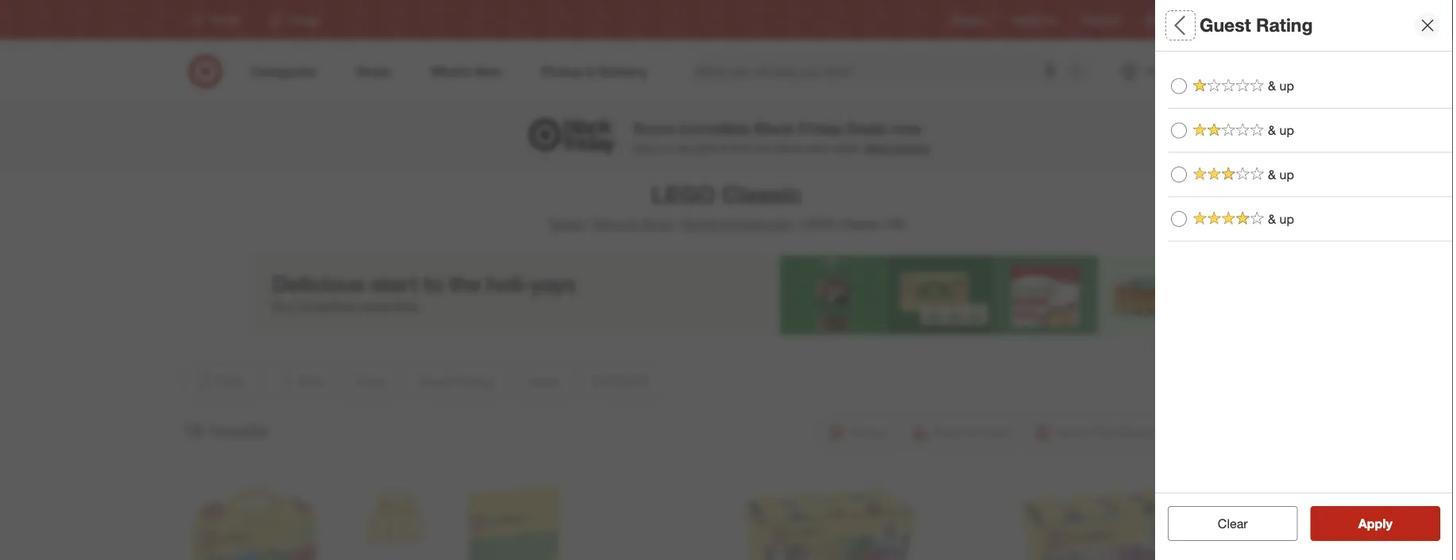 Task type: describe. For each thing, give the bounding box(es) containing it.
top
[[676, 141, 693, 155]]

$50
[[1229, 83, 1247, 97]]

3 up from the top
[[1280, 167, 1294, 183]]

1 & up from the top
[[1268, 78, 1294, 94]]

experiences
[[721, 217, 791, 232]]

4 & up from the top
[[1268, 211, 1294, 227]]

$50;
[[1205, 83, 1226, 97]]

price $25  –  $50; $50  –  $100
[[1168, 62, 1290, 97]]

incredible
[[679, 119, 750, 137]]

18
[[183, 420, 203, 442]]

deals
[[776, 141, 803, 155]]

guest rating inside button
[[1168, 124, 1262, 142]]

deals button
[[1168, 163, 1453, 219]]

guest inside button
[[1168, 124, 1210, 142]]

& inside score incredible black friday deals now save on top gifts & find new deals each week. start saving
[[720, 141, 727, 155]]

search
[[1062, 65, 1100, 81]]

2 & up from the top
[[1268, 123, 1294, 138]]

ways
[[593, 217, 624, 232]]

deals inside score incredible black friday deals now save on top gifts & find new deals each week. start saving
[[847, 119, 887, 137]]

ad
[[1046, 14, 1057, 26]]

& for 2nd & up option
[[1268, 211, 1276, 227]]

guest rating button
[[1168, 107, 1453, 163]]

registry link
[[952, 13, 987, 27]]

1 & up radio from the top
[[1171, 78, 1187, 94]]

target link
[[548, 217, 583, 232]]

1 & up radio from the top
[[1171, 123, 1187, 138]]

each
[[806, 141, 830, 155]]

find
[[1225, 14, 1243, 26]]

apply button
[[1311, 507, 1441, 542]]

& for 2nd & up radio
[[1268, 167, 1276, 183]]

fpo/apo button
[[1168, 219, 1453, 274]]

deals inside button
[[1168, 179, 1209, 198]]

results for see results
[[1368, 516, 1409, 532]]

filters
[[1195, 14, 1244, 36]]

2 / from the left
[[675, 217, 680, 232]]

search button
[[1062, 54, 1100, 92]]

saving
[[895, 141, 929, 155]]

black
[[754, 119, 794, 137]]

2 & up radio from the top
[[1171, 167, 1187, 183]]

redcard
[[1083, 14, 1121, 26]]

What can we help you find? suggestions appear below search field
[[686, 54, 1073, 89]]

price
[[1168, 62, 1205, 81]]

clear all button
[[1168, 507, 1298, 542]]

score
[[633, 119, 675, 137]]

find stores link
[[1225, 13, 1273, 27]]

results for 18 results
[[209, 420, 268, 442]]

apply
[[1359, 516, 1393, 532]]

score incredible black friday deals now save on top gifts & find new deals each week. start saving
[[633, 119, 929, 155]]

clear for clear
[[1218, 516, 1248, 532]]

week.
[[833, 141, 862, 155]]

redcard link
[[1083, 13, 1121, 27]]

fpo/apo
[[1168, 235, 1237, 253]]

guest rating dialog
[[1155, 0, 1453, 561]]

1 vertical spatial lego
[[802, 217, 836, 232]]

all
[[1168, 14, 1190, 36]]

new
[[752, 141, 773, 155]]

find stores
[[1225, 14, 1273, 26]]

sponsored
[[1156, 336, 1203, 348]]

18 results
[[183, 420, 268, 442]]



Task type: locate. For each thing, give the bounding box(es) containing it.
0 vertical spatial & up radio
[[1171, 123, 1187, 138]]

1 horizontal spatial classic
[[840, 217, 881, 232]]

Include out of stock checkbox
[[1168, 290, 1184, 306]]

3 & up from the top
[[1268, 167, 1294, 183]]

all filters dialog
[[1155, 0, 1453, 561]]

(18)
[[884, 217, 905, 232]]

/ right shop
[[675, 217, 680, 232]]

lego classic target / ways to shop / brand experiences / lego classic (18)
[[548, 180, 905, 232]]

results inside 'button'
[[1368, 516, 1409, 532]]

& up radio
[[1171, 123, 1187, 138], [1171, 211, 1187, 227]]

rating
[[1256, 14, 1313, 36], [1215, 124, 1262, 142]]

1 vertical spatial deals
[[1168, 179, 1209, 198]]

gifts
[[696, 141, 717, 155]]

& up radio left '$50;'
[[1171, 78, 1187, 94]]

guest inside dialog
[[1200, 14, 1251, 36]]

1 / from the left
[[586, 217, 590, 232]]

target inside target circle "link"
[[1146, 14, 1172, 26]]

1 vertical spatial results
[[1368, 516, 1409, 532]]

brand experiences link
[[683, 217, 791, 232]]

0 vertical spatial results
[[209, 420, 268, 442]]

target
[[1146, 14, 1172, 26], [548, 217, 583, 232]]

save
[[633, 141, 658, 155]]

brand
[[683, 217, 717, 232]]

now
[[891, 119, 922, 137]]

lego up brand
[[651, 180, 715, 209]]

lego right experiences
[[802, 217, 836, 232]]

clear inside clear button
[[1218, 516, 1248, 532]]

advertisement region
[[250, 256, 1203, 335]]

$100
[[1266, 83, 1290, 97]]

0 vertical spatial rating
[[1256, 14, 1313, 36]]

3 / from the left
[[794, 217, 799, 232]]

all
[[1244, 516, 1256, 532]]

0 horizontal spatial deals
[[847, 119, 887, 137]]

ways to shop link
[[593, 217, 672, 232]]

clear inside clear all button
[[1210, 516, 1240, 532]]

2 & up radio from the top
[[1171, 211, 1187, 227]]

weekly
[[1012, 14, 1043, 26]]

deals up start
[[847, 119, 887, 137]]

weekly ad
[[1012, 14, 1057, 26]]

guest
[[1200, 14, 1251, 36], [1168, 124, 1210, 142]]

/ left "ways" at the top left of page
[[586, 217, 590, 232]]

classic
[[722, 180, 802, 209], [840, 217, 881, 232]]

clear all
[[1210, 516, 1256, 532]]

stores
[[1246, 14, 1273, 26]]

results right the 18
[[209, 420, 268, 442]]

1 vertical spatial target
[[548, 217, 583, 232]]

1 horizontal spatial deals
[[1168, 179, 1209, 198]]

up
[[1280, 78, 1294, 94], [1280, 123, 1294, 138], [1280, 167, 1294, 183], [1280, 211, 1294, 227]]

registry
[[952, 14, 987, 26]]

& for second & up option from the bottom of the the guest rating dialog at the right of page
[[1268, 123, 1276, 138]]

friday
[[798, 119, 842, 137]]

1 horizontal spatial results
[[1368, 516, 1409, 532]]

0 vertical spatial guest
[[1200, 14, 1251, 36]]

see
[[1342, 516, 1365, 532]]

on
[[661, 141, 673, 155]]

to
[[627, 217, 639, 232]]

& for first & up radio
[[1268, 78, 1276, 94]]

0 horizontal spatial results
[[209, 420, 268, 442]]

clear
[[1210, 516, 1240, 532], [1218, 516, 1248, 532]]

lego
[[651, 180, 715, 209], [802, 217, 836, 232]]

0 vertical spatial & up radio
[[1171, 78, 1187, 94]]

0 horizontal spatial classic
[[722, 180, 802, 209]]

1 vertical spatial & up radio
[[1171, 211, 1187, 227]]

guest rating
[[1200, 14, 1313, 36], [1168, 124, 1262, 142]]

1 vertical spatial guest
[[1168, 124, 1210, 142]]

0 vertical spatial guest rating
[[1200, 14, 1313, 36]]

0 vertical spatial target
[[1146, 14, 1172, 26]]

rating inside dialog
[[1256, 14, 1313, 36]]

& up radio down $25
[[1171, 123, 1187, 138]]

0 vertical spatial classic
[[722, 180, 802, 209]]

all filters
[[1168, 14, 1244, 36]]

& up radio up fpo/apo
[[1171, 211, 1187, 227]]

1 clear from the left
[[1210, 516, 1240, 532]]

target circle link
[[1146, 13, 1200, 27]]

target inside the lego classic target / ways to shop / brand experiences / lego classic (18)
[[548, 217, 583, 232]]

rating right find
[[1256, 14, 1313, 36]]

& up radio
[[1171, 78, 1187, 94], [1171, 167, 1187, 183]]

results right see
[[1368, 516, 1409, 532]]

2 clear from the left
[[1218, 516, 1248, 532]]

guest rating inside dialog
[[1200, 14, 1313, 36]]

start
[[865, 141, 892, 155]]

clear for clear all
[[1210, 516, 1240, 532]]

shop
[[642, 217, 672, 232]]

1 vertical spatial rating
[[1215, 124, 1262, 142]]

1 vertical spatial classic
[[840, 217, 881, 232]]

results
[[209, 420, 268, 442], [1368, 516, 1409, 532]]

& up radio up fpo/apo
[[1171, 167, 1187, 183]]

rating down $50
[[1215, 124, 1262, 142]]

1 horizontal spatial /
[[675, 217, 680, 232]]

1 up from the top
[[1280, 78, 1294, 94]]

see results button
[[1311, 507, 1441, 542]]

1 vertical spatial & up radio
[[1171, 167, 1187, 183]]

0 horizontal spatial lego
[[651, 180, 715, 209]]

&
[[1268, 78, 1276, 94], [1268, 123, 1276, 138], [720, 141, 727, 155], [1268, 167, 1276, 183], [1268, 211, 1276, 227]]

classic left (18)
[[840, 217, 881, 232]]

1 horizontal spatial lego
[[802, 217, 836, 232]]

target circle
[[1146, 14, 1200, 26]]

4 up from the top
[[1280, 211, 1294, 227]]

find
[[731, 141, 749, 155]]

0 vertical spatial deals
[[847, 119, 887, 137]]

0 horizontal spatial /
[[586, 217, 590, 232]]

see results
[[1342, 516, 1409, 532]]

deals
[[847, 119, 887, 137], [1168, 179, 1209, 198]]

& up
[[1268, 78, 1294, 94], [1268, 123, 1294, 138], [1268, 167, 1294, 183], [1268, 211, 1294, 227]]

/ right experiences
[[794, 217, 799, 232]]

target left "ways" at the top left of page
[[548, 217, 583, 232]]

classic up experiences
[[722, 180, 802, 209]]

1 vertical spatial guest rating
[[1168, 124, 1262, 142]]

1 horizontal spatial target
[[1146, 14, 1172, 26]]

2 up from the top
[[1280, 123, 1294, 138]]

0 horizontal spatial target
[[548, 217, 583, 232]]

circle
[[1175, 14, 1200, 26]]

0 vertical spatial lego
[[651, 180, 715, 209]]

2 horizontal spatial /
[[794, 217, 799, 232]]

weekly ad link
[[1012, 13, 1057, 27]]

clear button
[[1168, 507, 1298, 542]]

/
[[586, 217, 590, 232], [675, 217, 680, 232], [794, 217, 799, 232]]

target left circle
[[1146, 14, 1172, 26]]

deals up fpo/apo
[[1168, 179, 1209, 198]]

rating inside button
[[1215, 124, 1262, 142]]

$25
[[1168, 83, 1186, 97]]



Task type: vqa. For each thing, say whether or not it's contained in the screenshot.
top so
no



